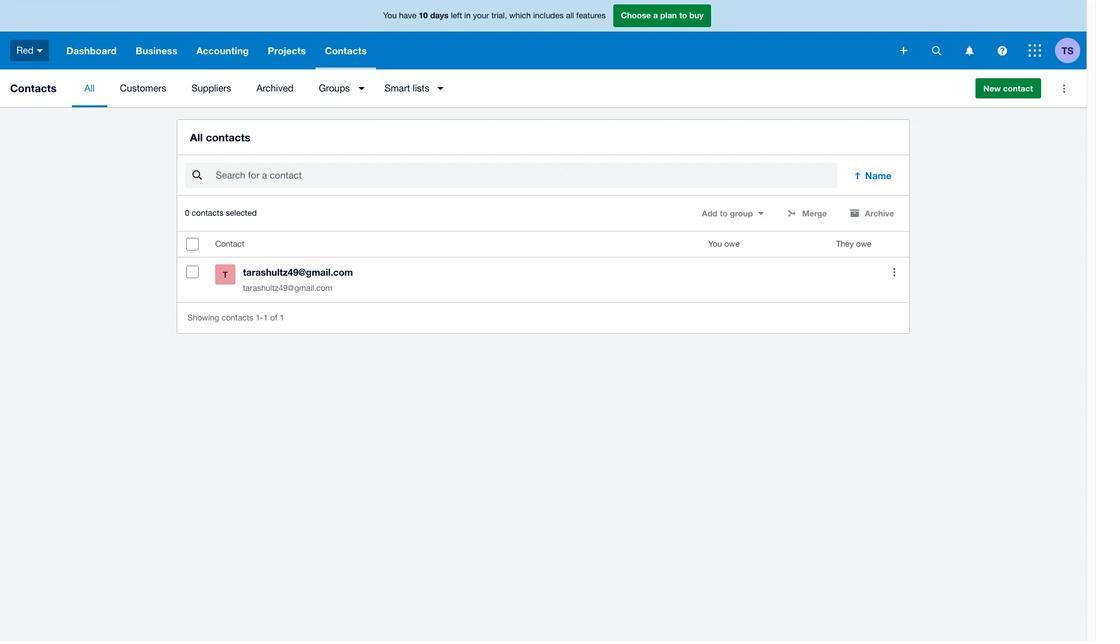 Task type: vqa. For each thing, say whether or not it's contained in the screenshot.
"opens in a new tab" "image"
no



Task type: describe. For each thing, give the bounding box(es) containing it.
to inside add to group popup button
[[720, 208, 728, 218]]

projects
[[268, 45, 306, 56]]

archive button
[[842, 203, 902, 224]]

menu containing all
[[72, 69, 965, 107]]

left
[[451, 11, 462, 20]]

projects button
[[258, 32, 315, 69]]

they
[[836, 239, 854, 249]]

merge button
[[779, 203, 834, 224]]

all for all contacts
[[190, 131, 203, 144]]

showing contacts 1-1 of 1
[[187, 313, 284, 323]]

all for all
[[84, 83, 95, 93]]

smart lists
[[385, 83, 429, 93]]

contact list table element
[[177, 232, 909, 302]]

have
[[399, 11, 416, 20]]

0 contacts selected
[[185, 208, 257, 218]]

contacts inside popup button
[[325, 45, 367, 56]]

1 vertical spatial contacts
[[10, 81, 57, 95]]

2 1 from the left
[[280, 313, 284, 323]]

customers button
[[107, 69, 179, 107]]

a
[[653, 10, 658, 20]]

owe for you owe
[[724, 239, 740, 249]]

of
[[270, 313, 277, 323]]

days
[[430, 10, 449, 20]]

choose a plan to buy
[[621, 10, 704, 20]]

red
[[16, 45, 34, 55]]

actions menu image
[[1051, 76, 1076, 101]]

business button
[[126, 32, 187, 69]]

business
[[136, 45, 177, 56]]

tarashultz49@gmail.com inside the tarashultz49@gmail.com tarashultz49@gmail.com
[[243, 283, 332, 293]]

buy
[[689, 10, 704, 20]]

add
[[702, 208, 717, 218]]

you for you have 10 days left in your trial, which includes all features
[[383, 11, 397, 20]]

accounting
[[196, 45, 249, 56]]

your
[[473, 11, 489, 20]]

red button
[[0, 32, 57, 69]]

add to group
[[702, 208, 753, 218]]

in
[[464, 11, 471, 20]]

all contacts
[[190, 131, 250, 144]]

dashboard
[[66, 45, 117, 56]]

all
[[566, 11, 574, 20]]

archived button
[[244, 69, 306, 107]]

showing
[[187, 313, 219, 323]]

accounting button
[[187, 32, 258, 69]]

merge
[[802, 208, 827, 218]]

new
[[983, 83, 1001, 93]]

contact
[[215, 239, 244, 249]]

contacts for 0
[[192, 208, 223, 218]]



Task type: locate. For each thing, give the bounding box(es) containing it.
1 vertical spatial tarashultz49@gmail.com
[[243, 283, 332, 293]]

all down suppliers button
[[190, 131, 203, 144]]

contacts
[[325, 45, 367, 56], [10, 81, 57, 95]]

name
[[865, 170, 892, 181]]

you for you owe
[[708, 239, 722, 249]]

customers
[[120, 83, 166, 93]]

you down add
[[708, 239, 722, 249]]

1 horizontal spatial 1
[[280, 313, 284, 323]]

you inside you have 10 days left in your trial, which includes all features
[[383, 11, 397, 20]]

all inside button
[[84, 83, 95, 93]]

Search for a contact field
[[215, 164, 837, 188]]

selected
[[226, 208, 257, 218]]

1
[[263, 313, 268, 323], [280, 313, 284, 323]]

contacts for showing
[[222, 313, 253, 323]]

0 horizontal spatial svg image
[[900, 47, 907, 54]]

new contact button
[[975, 78, 1041, 98]]

you
[[383, 11, 397, 20], [708, 239, 722, 249]]

lists
[[413, 83, 429, 93]]

banner
[[0, 0, 1087, 69]]

groups
[[319, 83, 350, 93]]

you have 10 days left in your trial, which includes all features
[[383, 10, 606, 20]]

contacts up groups button
[[325, 45, 367, 56]]

to
[[679, 10, 687, 20], [720, 208, 728, 218]]

suppliers
[[191, 83, 231, 93]]

tarashultz49@gmail.com
[[243, 266, 353, 278], [243, 283, 332, 293]]

0 vertical spatial contacts
[[206, 131, 250, 144]]

1 vertical spatial you
[[708, 239, 722, 249]]

1 horizontal spatial you
[[708, 239, 722, 249]]

dashboard link
[[57, 32, 126, 69]]

2 horizontal spatial svg image
[[1029, 44, 1041, 57]]

0 vertical spatial you
[[383, 11, 397, 20]]

add to group button
[[694, 203, 772, 224]]

1 owe from the left
[[724, 239, 740, 249]]

owe
[[724, 239, 740, 249], [856, 239, 871, 249]]

t
[[223, 270, 228, 280]]

name button
[[845, 163, 902, 188]]

contacts down suppliers button
[[206, 131, 250, 144]]

1 tarashultz49@gmail.com from the top
[[243, 266, 353, 278]]

2 vertical spatial contacts
[[222, 313, 253, 323]]

archived
[[256, 83, 293, 93]]

1-
[[256, 313, 263, 323]]

10
[[419, 10, 428, 20]]

0 horizontal spatial you
[[383, 11, 397, 20]]

1 left of
[[263, 313, 268, 323]]

all
[[84, 83, 95, 93], [190, 131, 203, 144]]

0 horizontal spatial to
[[679, 10, 687, 20]]

plan
[[660, 10, 677, 20]]

0 horizontal spatial all
[[84, 83, 95, 93]]

2 owe from the left
[[856, 239, 871, 249]]

contact
[[1003, 83, 1033, 93]]

0 horizontal spatial owe
[[724, 239, 740, 249]]

1 horizontal spatial svg image
[[965, 46, 973, 55]]

0 vertical spatial to
[[679, 10, 687, 20]]

1 horizontal spatial all
[[190, 131, 203, 144]]

new contact
[[983, 83, 1033, 93]]

you owe
[[708, 239, 740, 249]]

2 horizontal spatial svg image
[[997, 46, 1007, 55]]

1 horizontal spatial svg image
[[932, 46, 941, 55]]

svg image
[[1029, 44, 1041, 57], [932, 46, 941, 55], [37, 49, 43, 52]]

all button
[[72, 69, 107, 107]]

0 horizontal spatial 1
[[263, 313, 268, 323]]

to left the buy at the top of the page
[[679, 10, 687, 20]]

contacts left 1-
[[222, 313, 253, 323]]

contacts right 0
[[192, 208, 223, 218]]

ts
[[1062, 44, 1074, 56]]

svg image
[[965, 46, 973, 55], [997, 46, 1007, 55], [900, 47, 907, 54]]

all down dashboard
[[84, 83, 95, 93]]

features
[[576, 11, 606, 20]]

which
[[509, 11, 531, 20]]

choose
[[621, 10, 651, 20]]

trial,
[[491, 11, 507, 20]]

0 vertical spatial all
[[84, 83, 95, 93]]

1 horizontal spatial contacts
[[325, 45, 367, 56]]

0 vertical spatial tarashultz49@gmail.com
[[243, 266, 353, 278]]

ts button
[[1055, 32, 1087, 69]]

1 vertical spatial contacts
[[192, 208, 223, 218]]

1 horizontal spatial to
[[720, 208, 728, 218]]

0 horizontal spatial contacts
[[10, 81, 57, 95]]

contacts for all
[[206, 131, 250, 144]]

contacts down red popup button in the left of the page
[[10, 81, 57, 95]]

to inside banner
[[679, 10, 687, 20]]

0
[[185, 208, 189, 218]]

smart lists button
[[372, 69, 451, 107]]

you left have
[[383, 11, 397, 20]]

owe down add to group popup button
[[724, 239, 740, 249]]

1 vertical spatial all
[[190, 131, 203, 144]]

menu
[[72, 69, 965, 107]]

group
[[730, 208, 753, 218]]

they owe
[[836, 239, 871, 249]]

0 vertical spatial contacts
[[325, 45, 367, 56]]

1 horizontal spatial owe
[[856, 239, 871, 249]]

groups button
[[306, 69, 372, 107]]

tarashultz49@gmail.com tarashultz49@gmail.com
[[243, 266, 353, 293]]

includes
[[533, 11, 564, 20]]

to right add
[[720, 208, 728, 218]]

banner containing ts
[[0, 0, 1087, 69]]

0 horizontal spatial svg image
[[37, 49, 43, 52]]

2 tarashultz49@gmail.com from the top
[[243, 283, 332, 293]]

contacts button
[[315, 32, 376, 69]]

owe for they owe
[[856, 239, 871, 249]]

more row options image
[[881, 259, 907, 285]]

contacts
[[206, 131, 250, 144], [192, 208, 223, 218], [222, 313, 253, 323]]

1 right of
[[280, 313, 284, 323]]

smart
[[385, 83, 410, 93]]

1 1 from the left
[[263, 313, 268, 323]]

owe right the they
[[856, 239, 871, 249]]

svg image inside red popup button
[[37, 49, 43, 52]]

suppliers button
[[179, 69, 244, 107]]

archive
[[865, 208, 894, 218]]

you inside contact list table element
[[708, 239, 722, 249]]

1 vertical spatial to
[[720, 208, 728, 218]]



